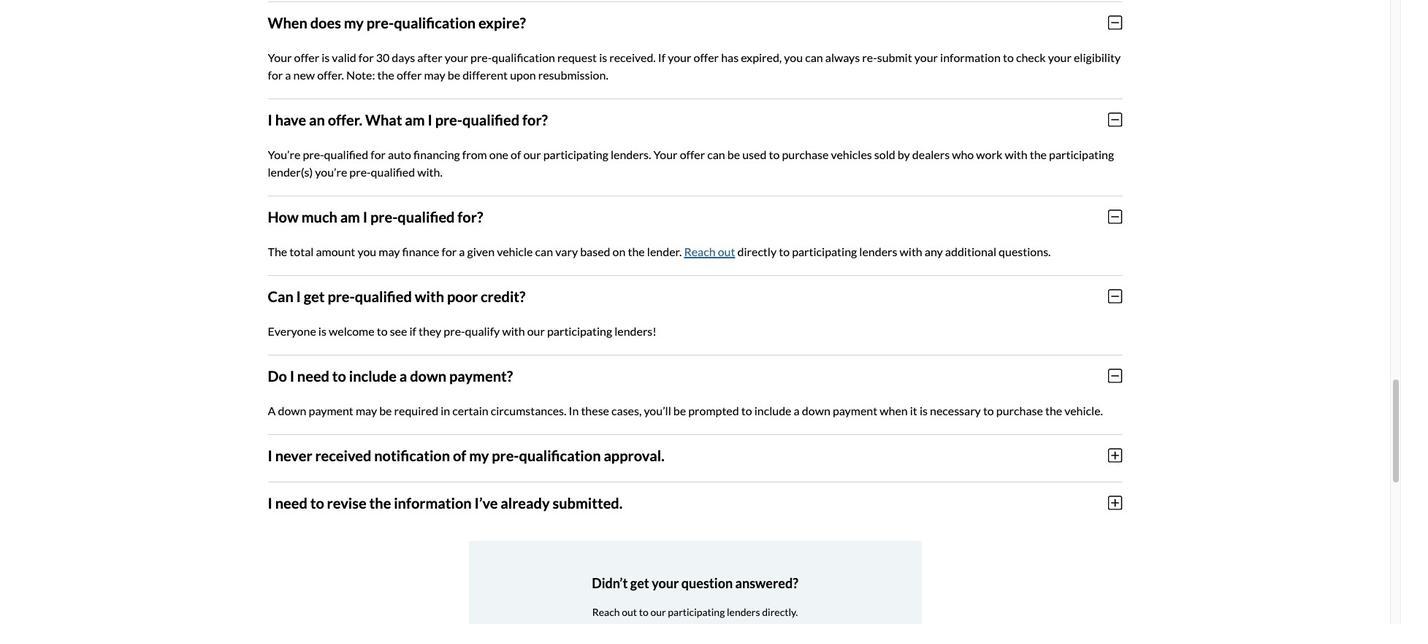 Task type: vqa. For each thing, say whether or not it's contained in the screenshot.
the top Stabilizer
no



Task type: locate. For each thing, give the bounding box(es) containing it.
auto
[[388, 147, 411, 161]]

certain
[[452, 404, 489, 418]]

vary
[[555, 244, 578, 258]]

0 vertical spatial my
[[344, 14, 364, 31]]

0 vertical spatial out
[[718, 244, 735, 258]]

1 vertical spatial am
[[340, 208, 360, 225]]

am right what
[[405, 111, 425, 128]]

i never received notification of my pre-qualification approval.
[[268, 447, 665, 464]]

you right the amount
[[358, 244, 376, 258]]

2 vertical spatial minus square image
[[1108, 288, 1122, 304]]

0 vertical spatial offer.
[[317, 68, 344, 82]]

it
[[910, 404, 917, 418]]

lenders left any
[[859, 244, 897, 258]]

reach down didn't on the left bottom
[[592, 606, 620, 619]]

get right didn't on the left bottom
[[630, 575, 649, 591]]

1 horizontal spatial include
[[754, 404, 792, 418]]

0 vertical spatial your
[[268, 50, 292, 64]]

received
[[315, 447, 371, 464]]

1 horizontal spatial information
[[940, 50, 1001, 64]]

for
[[359, 50, 374, 64], [268, 68, 283, 82], [371, 147, 386, 161], [442, 244, 457, 258]]

0 horizontal spatial of
[[453, 447, 466, 464]]

the right work
[[1030, 147, 1047, 161]]

purchase inside you're pre-qualified for auto financing from one of our participating lenders. your offer can be used to purchase vehicles sold by dealers who work with the participating lender(s) you're pre-qualified with.
[[782, 147, 829, 161]]

getting pre-qualified tab panel
[[268, 0, 1122, 529]]

be inside your offer is valid for 30 days after your pre-qualification request is received. if your offer has expired, you can always re-submit your information to check your eligibility for a new offer. note: the offer may be different upon resubmission.
[[448, 68, 460, 82]]

1 horizontal spatial your
[[653, 147, 678, 161]]

i
[[268, 111, 272, 128], [428, 111, 432, 128], [363, 208, 368, 225], [296, 288, 301, 305], [290, 367, 294, 385], [268, 447, 272, 464], [268, 494, 272, 512]]

0 vertical spatial need
[[297, 367, 329, 385]]

can inside you're pre-qualified for auto financing from one of our participating lenders. your offer can be used to purchase vehicles sold by dealers who work with the participating lender(s) you're pre-qualified with.
[[707, 147, 725, 161]]

0 horizontal spatial payment
[[309, 404, 353, 418]]

your up reach out to our participating lenders directly.
[[652, 575, 679, 591]]

0 horizontal spatial your
[[268, 50, 292, 64]]

1 horizontal spatial for?
[[522, 111, 548, 128]]

1 payment from the left
[[309, 404, 353, 418]]

1 horizontal spatial am
[[405, 111, 425, 128]]

1 horizontal spatial down
[[410, 367, 446, 385]]

qualified
[[462, 111, 520, 128], [324, 147, 368, 161], [371, 165, 415, 179], [398, 208, 455, 225], [355, 288, 412, 305]]

may down after
[[424, 68, 445, 82]]

1 minus square image from the top
[[1108, 111, 1122, 128]]

you'll
[[644, 404, 671, 418]]

pre- inside i never received notification of my pre-qualification approval. button
[[492, 447, 519, 464]]

1 horizontal spatial payment
[[833, 404, 877, 418]]

for left auto at the left top of page
[[371, 147, 386, 161]]

1 horizontal spatial of
[[511, 147, 521, 161]]

questions.
[[999, 244, 1051, 258]]

with.
[[417, 165, 443, 179]]

can i get pre-qualified with poor credit?
[[268, 288, 526, 305]]

can left always
[[805, 50, 823, 64]]

for? inside how much am i pre-qualified for? dropdown button
[[458, 208, 483, 225]]

you're
[[268, 147, 300, 161]]

your offer is valid for 30 days after your pre-qualification request is received. if your offer has expired, you can always re-submit your information to check your eligibility for a new offer. note: the offer may be different upon resubmission.
[[268, 50, 1121, 82]]

you right the expired,
[[784, 50, 803, 64]]

qualified inside dropdown button
[[398, 208, 455, 225]]

i need to revise the information i've already submitted. button
[[268, 483, 1122, 523]]

1 vertical spatial qualification
[[492, 50, 555, 64]]

1 vertical spatial need
[[275, 494, 307, 512]]

payment
[[309, 404, 353, 418], [833, 404, 877, 418]]

0 vertical spatial purchase
[[782, 147, 829, 161]]

out
[[718, 244, 735, 258], [622, 606, 637, 619]]

0 vertical spatial minus square image
[[1108, 111, 1122, 128]]

note:
[[346, 68, 375, 82]]

the
[[268, 244, 287, 258]]

vehicle
[[497, 244, 533, 258]]

1 horizontal spatial my
[[469, 447, 489, 464]]

offer. right an
[[328, 111, 362, 128]]

is
[[322, 50, 330, 64], [599, 50, 607, 64], [318, 324, 326, 338], [920, 404, 928, 418]]

0 horizontal spatial get
[[304, 288, 325, 305]]

0 vertical spatial qualification
[[394, 14, 476, 31]]

upon
[[510, 68, 536, 82]]

down
[[410, 367, 446, 385], [278, 404, 306, 418], [802, 404, 830, 418]]

do i need to include a down payment?
[[268, 367, 513, 385]]

minus square image inside how much am i pre-qualified for? dropdown button
[[1108, 209, 1122, 225]]

1 horizontal spatial you
[[784, 50, 803, 64]]

minus square image inside i have an offer. what am i pre-qualified for? dropdown button
[[1108, 111, 1122, 128]]

the down 30
[[377, 68, 394, 82]]

out down didn't on the left bottom
[[622, 606, 637, 619]]

include right prompted
[[754, 404, 792, 418]]

can left vary
[[535, 244, 553, 258]]

qualification down in
[[519, 447, 601, 464]]

lenders
[[859, 244, 897, 258], [727, 606, 760, 619]]

1 vertical spatial plus square image
[[1108, 495, 1122, 511]]

pre- down auto at the left top of page
[[370, 208, 398, 225]]

with inside you're pre-qualified for auto financing from one of our participating lenders. your offer can be used to purchase vehicles sold by dealers who work with the participating lender(s) you're pre-qualified with.
[[1005, 147, 1028, 161]]

pre- up different
[[471, 50, 492, 64]]

am right much
[[340, 208, 360, 225]]

our right qualify on the left of the page
[[527, 324, 545, 338]]

payment up the received
[[309, 404, 353, 418]]

1 vertical spatial lenders
[[727, 606, 760, 619]]

can left "used"
[[707, 147, 725, 161]]

1 horizontal spatial out
[[718, 244, 735, 258]]

different
[[463, 68, 508, 82]]

may left finance at the left of page
[[379, 244, 400, 258]]

2 vertical spatial our
[[650, 606, 666, 619]]

0 vertical spatial minus square image
[[1108, 14, 1122, 30]]

need inside the i need to revise the information i've already submitted. button
[[275, 494, 307, 512]]

everyone is welcome to see if they pre-qualify with our participating lenders!
[[268, 324, 657, 338]]

offer. down valid
[[317, 68, 344, 82]]

offer.
[[317, 68, 344, 82], [328, 111, 362, 128]]

offer down days
[[397, 68, 422, 82]]

dealers
[[912, 147, 950, 161]]

lenders!
[[615, 324, 657, 338]]

with left poor
[[415, 288, 444, 305]]

plus square image for i never received notification of my pre-qualification approval.
[[1108, 448, 1122, 464]]

2 plus square image from the top
[[1108, 495, 1122, 511]]

be
[[448, 68, 460, 82], [727, 147, 740, 161], [379, 404, 392, 418], [673, 404, 686, 418]]

be inside you're pre-qualified for auto financing from one of our participating lenders. your offer can be used to purchase vehicles sold by dealers who work with the participating lender(s) you're pre-qualified with.
[[727, 147, 740, 161]]

plus square image inside the i need to revise the information i've already submitted. button
[[1108, 495, 1122, 511]]

0 horizontal spatial am
[[340, 208, 360, 225]]

0 horizontal spatial for?
[[458, 208, 483, 225]]

pre- inside i have an offer. what am i pre-qualified for? dropdown button
[[435, 111, 462, 128]]

of inside button
[[453, 447, 466, 464]]

1 vertical spatial minus square image
[[1108, 368, 1122, 384]]

much
[[301, 208, 337, 225]]

1 vertical spatial our
[[527, 324, 545, 338]]

do
[[268, 367, 287, 385]]

0 vertical spatial of
[[511, 147, 521, 161]]

get right can
[[304, 288, 325, 305]]

pre- up 30
[[367, 14, 394, 31]]

a inside your offer is valid for 30 days after your pre-qualification request is received. if your offer has expired, you can always re-submit your information to check your eligibility for a new offer. note: the offer may be different upon resubmission.
[[285, 68, 291, 82]]

minus square image inside when does my pre-qualification expire? dropdown button
[[1108, 14, 1122, 30]]

down inside dropdown button
[[410, 367, 446, 385]]

1 vertical spatial offer.
[[328, 111, 362, 128]]

1 vertical spatial can
[[707, 147, 725, 161]]

of inside you're pre-qualified for auto financing from one of our participating lenders. your offer can be used to purchase vehicles sold by dealers who work with the participating lender(s) you're pre-qualified with.
[[511, 147, 521, 161]]

to left the check
[[1003, 50, 1014, 64]]

our down didn't get your question answered?
[[650, 606, 666, 619]]

check
[[1016, 50, 1046, 64]]

need right the do
[[297, 367, 329, 385]]

include down welcome
[[349, 367, 397, 385]]

of right one
[[511, 147, 521, 161]]

1 vertical spatial minus square image
[[1108, 209, 1122, 225]]

the right on
[[628, 244, 645, 258]]

1 minus square image from the top
[[1108, 14, 1122, 30]]

the total amount you may finance for a given vehicle can vary based on the lender. reach out directly to participating lenders with any additional questions.
[[268, 244, 1051, 258]]

does
[[310, 14, 341, 31]]

is left welcome
[[318, 324, 326, 338]]

1 vertical spatial you
[[358, 244, 376, 258]]

additional
[[945, 244, 996, 258]]

one
[[489, 147, 508, 161]]

didn't get your question answered?
[[592, 575, 798, 591]]

0 horizontal spatial lenders
[[727, 606, 760, 619]]

when does my pre-qualification expire? button
[[268, 2, 1122, 43]]

can i get pre-qualified with poor credit? button
[[268, 276, 1122, 317]]

total
[[290, 244, 314, 258]]

2 horizontal spatial can
[[805, 50, 823, 64]]

3 minus square image from the top
[[1108, 288, 1122, 304]]

a
[[285, 68, 291, 82], [459, 244, 465, 258], [400, 367, 407, 385], [794, 404, 800, 418]]

0 horizontal spatial my
[[344, 14, 364, 31]]

2 vertical spatial can
[[535, 244, 553, 258]]

poor
[[447, 288, 478, 305]]

1 horizontal spatial can
[[707, 147, 725, 161]]

1 vertical spatial may
[[379, 244, 400, 258]]

re-
[[862, 50, 877, 64]]

of down certain at the bottom of page
[[453, 447, 466, 464]]

your right "submit" at the right top of the page
[[914, 50, 938, 64]]

need
[[297, 367, 329, 385], [275, 494, 307, 512]]

minus square image
[[1108, 111, 1122, 128], [1108, 368, 1122, 384]]

0 horizontal spatial may
[[356, 404, 377, 418]]

directly
[[737, 244, 777, 258]]

qualification inside dropdown button
[[394, 14, 476, 31]]

offer down i have an offer. what am i pre-qualified for? dropdown button
[[680, 147, 705, 161]]

1 horizontal spatial may
[[379, 244, 400, 258]]

1 horizontal spatial lenders
[[859, 244, 897, 258]]

my right does
[[344, 14, 364, 31]]

question
[[681, 575, 733, 591]]

purchase left vehicles
[[782, 147, 829, 161]]

pre- right they
[[444, 324, 465, 338]]

0 vertical spatial can
[[805, 50, 823, 64]]

1 vertical spatial include
[[754, 404, 792, 418]]

after
[[417, 50, 442, 64]]

plus square image inside i never received notification of my pre-qualification approval. button
[[1108, 448, 1122, 464]]

my
[[344, 14, 364, 31], [469, 447, 489, 464]]

to right directly
[[779, 244, 790, 258]]

be left different
[[448, 68, 460, 82]]

information left the check
[[940, 50, 1001, 64]]

0 horizontal spatial purchase
[[782, 147, 829, 161]]

2 horizontal spatial may
[[424, 68, 445, 82]]

to down welcome
[[332, 367, 346, 385]]

out left directly
[[718, 244, 735, 258]]

qualified up you're
[[324, 147, 368, 161]]

qualification inside your offer is valid for 30 days after your pre-qualification request is received. if your offer has expired, you can always re-submit your information to check your eligibility for a new offer. note: the offer may be different upon resubmission.
[[492, 50, 555, 64]]

the
[[377, 68, 394, 82], [1030, 147, 1047, 161], [628, 244, 645, 258], [1045, 404, 1062, 418], [369, 494, 391, 512]]

my down certain at the bottom of page
[[469, 447, 489, 464]]

lender.
[[647, 244, 682, 258]]

offer. inside your offer is valid for 30 days after your pre-qualification request is received. if your offer has expired, you can always re-submit your information to check your eligibility for a new offer. note: the offer may be different upon resubmission.
[[317, 68, 344, 82]]

0 horizontal spatial you
[[358, 244, 376, 258]]

0 vertical spatial include
[[349, 367, 397, 385]]

1 vertical spatial your
[[653, 147, 678, 161]]

lenders left directly.
[[727, 606, 760, 619]]

you
[[784, 50, 803, 64], [358, 244, 376, 258]]

your right if on the left top of the page
[[668, 50, 691, 64]]

already
[[501, 494, 550, 512]]

1 horizontal spatial get
[[630, 575, 649, 591]]

vehicle.
[[1065, 404, 1103, 418]]

0 vertical spatial may
[[424, 68, 445, 82]]

your down 'when' on the left top
[[268, 50, 292, 64]]

may down do i need to include a down payment?
[[356, 404, 377, 418]]

out inside getting pre-qualified tab panel
[[718, 244, 735, 258]]

2 vertical spatial qualification
[[519, 447, 601, 464]]

0 vertical spatial our
[[523, 147, 541, 161]]

include
[[349, 367, 397, 385], [754, 404, 792, 418]]

purchase
[[782, 147, 829, 161], [996, 404, 1043, 418]]

reach down how much am i pre-qualified for? dropdown button
[[684, 244, 716, 258]]

to inside dropdown button
[[332, 367, 346, 385]]

can
[[805, 50, 823, 64], [707, 147, 725, 161], [535, 244, 553, 258]]

circumstances.
[[491, 404, 566, 418]]

lenders.
[[611, 147, 651, 161]]

your right lenders.
[[653, 147, 678, 161]]

1 vertical spatial my
[[469, 447, 489, 464]]

the right revise
[[369, 494, 391, 512]]

qualification up upon
[[492, 50, 555, 64]]

our right one
[[523, 147, 541, 161]]

1 horizontal spatial purchase
[[996, 404, 1043, 418]]

1 vertical spatial of
[[453, 447, 466, 464]]

need down the never
[[275, 494, 307, 512]]

minus square image inside can i get pre-qualified with poor credit? dropdown button
[[1108, 288, 1122, 304]]

2 minus square image from the top
[[1108, 368, 1122, 384]]

qualification up after
[[394, 14, 476, 31]]

pre- up welcome
[[328, 288, 355, 305]]

0 horizontal spatial reach
[[592, 606, 620, 619]]

to inside your offer is valid for 30 days after your pre-qualification request is received. if your offer has expired, you can always re-submit your information to check your eligibility for a new offer. note: the offer may be different upon resubmission.
[[1003, 50, 1014, 64]]

0 vertical spatial you
[[784, 50, 803, 64]]

0 vertical spatial lenders
[[859, 244, 897, 258]]

information down notification at the bottom
[[394, 494, 472, 512]]

minus square image inside do i need to include a down payment? dropdown button
[[1108, 368, 1122, 384]]

0 vertical spatial am
[[405, 111, 425, 128]]

plus square image
[[1108, 448, 1122, 464], [1108, 495, 1122, 511]]

qualified up finance at the left of page
[[398, 208, 455, 225]]

0 vertical spatial reach
[[684, 244, 716, 258]]

0 horizontal spatial out
[[622, 606, 637, 619]]

2 minus square image from the top
[[1108, 209, 1122, 225]]

qualified up one
[[462, 111, 520, 128]]

to left revise
[[310, 494, 324, 512]]

to
[[1003, 50, 1014, 64], [769, 147, 780, 161], [779, 244, 790, 258], [377, 324, 388, 338], [332, 367, 346, 385], [741, 404, 752, 418], [983, 404, 994, 418], [310, 494, 324, 512], [639, 606, 649, 619]]

1 vertical spatial for?
[[458, 208, 483, 225]]

0 horizontal spatial include
[[349, 367, 397, 385]]

am inside dropdown button
[[405, 111, 425, 128]]

0 vertical spatial get
[[304, 288, 325, 305]]

offer left has
[[694, 50, 719, 64]]

1 horizontal spatial reach
[[684, 244, 716, 258]]

0 vertical spatial information
[[940, 50, 1001, 64]]

1 vertical spatial information
[[394, 494, 472, 512]]

0 vertical spatial plus square image
[[1108, 448, 1122, 464]]

for? down upon
[[522, 111, 548, 128]]

offer. inside i have an offer. what am i pre-qualified for? dropdown button
[[328, 111, 362, 128]]

for? up the given
[[458, 208, 483, 225]]

pre- up financing
[[435, 111, 462, 128]]

be left "used"
[[727, 147, 740, 161]]

to left see
[[377, 324, 388, 338]]

for left new
[[268, 68, 283, 82]]

1 vertical spatial purchase
[[996, 404, 1043, 418]]

payment left when
[[833, 404, 877, 418]]

pre- down circumstances.
[[492, 447, 519, 464]]

to right "used"
[[769, 147, 780, 161]]

by
[[898, 147, 910, 161]]

minus square image
[[1108, 14, 1122, 30], [1108, 209, 1122, 225], [1108, 288, 1122, 304]]

when
[[880, 404, 908, 418]]

to inside you're pre-qualified for auto financing from one of our participating lenders. your offer can be used to purchase vehicles sold by dealers who work with the participating lender(s) you're pre-qualified with.
[[769, 147, 780, 161]]

purchase left 'vehicle.'
[[996, 404, 1043, 418]]

1 plus square image from the top
[[1108, 448, 1122, 464]]

with right work
[[1005, 147, 1028, 161]]

0 vertical spatial for?
[[522, 111, 548, 128]]

0 horizontal spatial information
[[394, 494, 472, 512]]



Task type: describe. For each thing, give the bounding box(es) containing it.
for inside you're pre-qualified for auto financing from one of our participating lenders. your offer can be used to purchase vehicles sold by dealers who work with the participating lender(s) you're pre-qualified with.
[[371, 147, 386, 161]]

offer up new
[[294, 50, 319, 64]]

based
[[580, 244, 610, 258]]

a down payment may be required in certain circumstances. in these cases, you'll be prompted to include a down payment when it is necessary to purchase the vehicle.
[[268, 404, 1103, 418]]

financing
[[414, 147, 460, 161]]

approval.
[[604, 447, 665, 464]]

have
[[275, 111, 306, 128]]

pre- inside can i get pre-qualified with poor credit? dropdown button
[[328, 288, 355, 305]]

pre- right you're
[[349, 165, 371, 179]]

lenders inside getting pre-qualified tab panel
[[859, 244, 897, 258]]

pre- up you're
[[303, 147, 324, 161]]

be left required
[[379, 404, 392, 418]]

the left 'vehicle.'
[[1045, 404, 1062, 418]]

pre- inside when does my pre-qualification expire? dropdown button
[[367, 14, 394, 31]]

1 vertical spatial get
[[630, 575, 649, 591]]

if
[[658, 50, 666, 64]]

is right it
[[920, 404, 928, 418]]

submitted.
[[553, 494, 623, 512]]

expired,
[[741, 50, 782, 64]]

reach out to our participating lenders directly.
[[592, 606, 798, 619]]

eligibility
[[1074, 50, 1121, 64]]

work
[[976, 147, 1003, 161]]

my inside dropdown button
[[344, 14, 364, 31]]

how
[[268, 208, 299, 225]]

if
[[409, 324, 416, 338]]

i never received notification of my pre-qualification approval. button
[[268, 435, 1122, 476]]

your inside you're pre-qualified for auto financing from one of our participating lenders. your offer can be used to purchase vehicles sold by dealers who work with the participating lender(s) you're pre-qualified with.
[[653, 147, 678, 161]]

2 vertical spatial may
[[356, 404, 377, 418]]

prompted
[[688, 404, 739, 418]]

be right you'll
[[673, 404, 686, 418]]

received.
[[609, 50, 656, 64]]

finance
[[402, 244, 439, 258]]

given
[[467, 244, 495, 258]]

i have an offer. what am i pre-qualified for? button
[[268, 99, 1122, 140]]

need inside do i need to include a down payment? dropdown button
[[297, 367, 329, 385]]

your right after
[[445, 50, 468, 64]]

amount
[[316, 244, 355, 258]]

i inside dropdown button
[[363, 208, 368, 225]]

can
[[268, 288, 293, 305]]

may inside your offer is valid for 30 days after your pre-qualification request is received. if your offer has expired, you can always re-submit your information to check your eligibility for a new offer. note: the offer may be different upon resubmission.
[[424, 68, 445, 82]]

to inside button
[[310, 494, 324, 512]]

qualify
[[465, 324, 500, 338]]

pre- inside how much am i pre-qualified for? dropdown button
[[370, 208, 398, 225]]

i need to revise the information i've already submitted.
[[268, 494, 623, 512]]

plus square image for i need to revise the information i've already submitted.
[[1108, 495, 1122, 511]]

from
[[462, 147, 487, 161]]

0 horizontal spatial can
[[535, 244, 553, 258]]

with inside dropdown button
[[415, 288, 444, 305]]

our inside you're pre-qualified for auto financing from one of our participating lenders. your offer can be used to purchase vehicles sold by dealers who work with the participating lender(s) you're pre-qualified with.
[[523, 147, 541, 161]]

sold
[[874, 147, 895, 161]]

2 horizontal spatial down
[[802, 404, 830, 418]]

new
[[293, 68, 315, 82]]

pre- inside your offer is valid for 30 days after your pre-qualification request is received. if your offer has expired, you can always re-submit your information to check your eligibility for a new offer. note: the offer may be different upon resubmission.
[[471, 50, 492, 64]]

credit?
[[481, 288, 526, 305]]

for left 30
[[359, 50, 374, 64]]

in
[[441, 404, 450, 418]]

your inside your offer is valid for 30 days after your pre-qualification request is received. if your offer has expired, you can always re-submit your information to check your eligibility for a new offer. note: the offer may be different upon resubmission.
[[268, 50, 292, 64]]

welcome
[[329, 324, 374, 338]]

do i need to include a down payment? button
[[268, 355, 1122, 396]]

see
[[390, 324, 407, 338]]

information inside your offer is valid for 30 days after your pre-qualification request is received. if your offer has expired, you can always re-submit your information to check your eligibility for a new offer. note: the offer may be different upon resubmission.
[[940, 50, 1001, 64]]

request
[[557, 50, 597, 64]]

to right prompted
[[741, 404, 752, 418]]

necessary
[[930, 404, 981, 418]]

on
[[613, 244, 626, 258]]

0 horizontal spatial down
[[278, 404, 306, 418]]

to right necessary
[[983, 404, 994, 418]]

required
[[394, 404, 438, 418]]

you're pre-qualified for auto financing from one of our participating lenders. your offer can be used to purchase vehicles sold by dealers who work with the participating lender(s) you're pre-qualified with.
[[268, 147, 1114, 179]]

these
[[581, 404, 609, 418]]

offer inside you're pre-qualified for auto financing from one of our participating lenders. your offer can be used to purchase vehicles sold by dealers who work with the participating lender(s) you're pre-qualified with.
[[680, 147, 705, 161]]

when does my pre-qualification expire?
[[268, 14, 526, 31]]

a inside do i need to include a down payment? dropdown button
[[400, 367, 407, 385]]

valid
[[332, 50, 356, 64]]

am inside dropdown button
[[340, 208, 360, 225]]

you're
[[315, 165, 347, 179]]

with left any
[[900, 244, 922, 258]]

information inside button
[[394, 494, 472, 512]]

lender(s)
[[268, 165, 313, 179]]

is left valid
[[322, 50, 330, 64]]

i have an offer. what am i pre-qualified for?
[[268, 111, 548, 128]]

they
[[419, 324, 441, 338]]

what
[[365, 111, 402, 128]]

never
[[275, 447, 312, 464]]

how much am i pre-qualified for?
[[268, 208, 483, 225]]

notification
[[374, 447, 450, 464]]

submit
[[877, 50, 912, 64]]

didn't
[[592, 575, 628, 591]]

minus square image for i have an offer. what am i pre-qualified for?
[[1108, 111, 1122, 128]]

minus square image for for?
[[1108, 209, 1122, 225]]

my inside button
[[469, 447, 489, 464]]

i've
[[475, 494, 498, 512]]

reach inside getting pre-qualified tab panel
[[684, 244, 716, 258]]

cases,
[[611, 404, 642, 418]]

2 payment from the left
[[833, 404, 877, 418]]

any
[[925, 244, 943, 258]]

for? inside i have an offer. what am i pre-qualified for? dropdown button
[[522, 111, 548, 128]]

can inside your offer is valid for 30 days after your pre-qualification request is received. if your offer has expired, you can always re-submit your information to check your eligibility for a new offer. note: the offer may be different upon resubmission.
[[805, 50, 823, 64]]

get inside dropdown button
[[304, 288, 325, 305]]

the inside you're pre-qualified for auto financing from one of our participating lenders. your offer can be used to purchase vehicles sold by dealers who work with the participating lender(s) you're pre-qualified with.
[[1030, 147, 1047, 161]]

your right the check
[[1048, 50, 1072, 64]]

a
[[268, 404, 276, 418]]

payment?
[[449, 367, 513, 385]]

the inside your offer is valid for 30 days after your pre-qualification request is received. if your offer has expired, you can always re-submit your information to check your eligibility for a new offer. note: the offer may be different upon resubmission.
[[377, 68, 394, 82]]

days
[[392, 50, 415, 64]]

is right request
[[599, 50, 607, 64]]

who
[[952, 147, 974, 161]]

directly.
[[762, 606, 798, 619]]

in
[[569, 404, 579, 418]]

qualification inside button
[[519, 447, 601, 464]]

1 vertical spatial out
[[622, 606, 637, 619]]

always
[[825, 50, 860, 64]]

reach out link
[[684, 244, 735, 258]]

an
[[309, 111, 325, 128]]

1 vertical spatial reach
[[592, 606, 620, 619]]

has
[[721, 50, 739, 64]]

everyone
[[268, 324, 316, 338]]

vehicles
[[831, 147, 872, 161]]

answered?
[[735, 575, 798, 591]]

minus square image for poor
[[1108, 288, 1122, 304]]

for right finance at the left of page
[[442, 244, 457, 258]]

you inside your offer is valid for 30 days after your pre-qualification request is received. if your offer has expired, you can always re-submit your information to check your eligibility for a new offer. note: the offer may be different upon resubmission.
[[784, 50, 803, 64]]

expire?
[[479, 14, 526, 31]]

include inside do i need to include a down payment? dropdown button
[[349, 367, 397, 385]]

minus square image for do i need to include a down payment?
[[1108, 368, 1122, 384]]

to down didn't get your question answered?
[[639, 606, 649, 619]]

qualified up see
[[355, 288, 412, 305]]

the inside button
[[369, 494, 391, 512]]

qualified down auto at the left top of page
[[371, 165, 415, 179]]

with right qualify on the left of the page
[[502, 324, 525, 338]]



